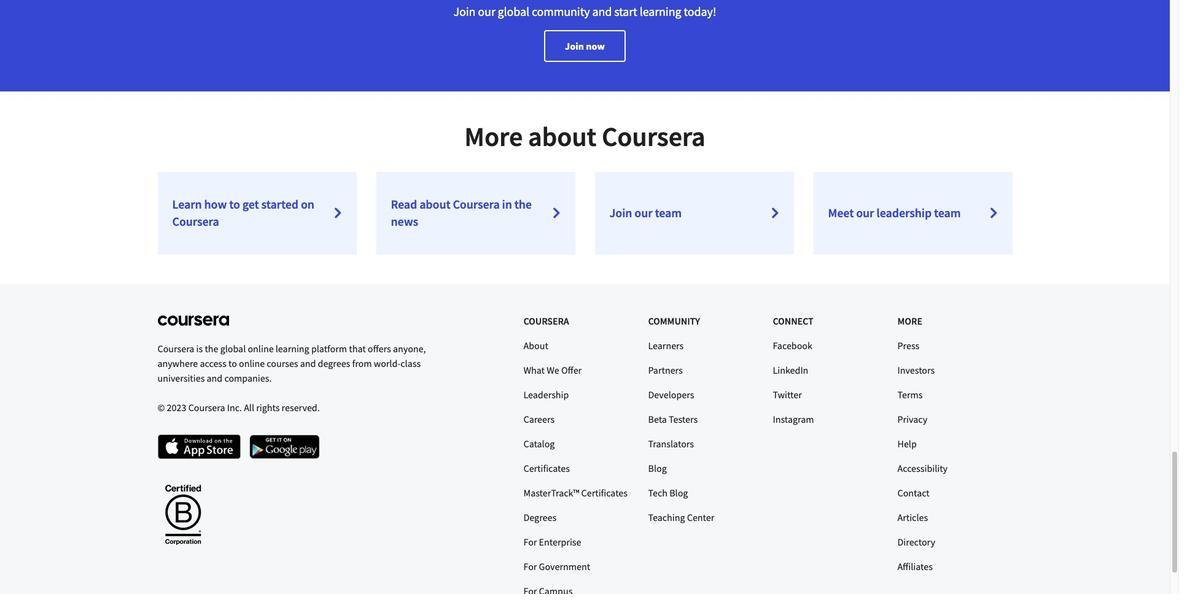 Task type: locate. For each thing, give the bounding box(es) containing it.
certificates right mastertrack™
[[582, 487, 628, 499]]

1 team from the left
[[655, 205, 682, 221]]

more
[[898, 315, 923, 327]]

learning
[[640, 4, 682, 19], [276, 343, 309, 355]]

1 horizontal spatial the
[[515, 197, 532, 212]]

read about coursera in the news link
[[376, 172, 575, 255]]

certificates up mastertrack™
[[524, 463, 570, 475]]

1 vertical spatial for
[[524, 561, 537, 573]]

learning right the start
[[640, 4, 682, 19]]

investors
[[898, 364, 935, 377]]

1 horizontal spatial blog
[[670, 487, 688, 499]]

to inside learn how to get started on coursera
[[229, 197, 240, 212]]

to
[[229, 197, 240, 212], [229, 357, 237, 370]]

1 horizontal spatial certificates
[[582, 487, 628, 499]]

meet our leadership team link
[[814, 172, 1013, 255]]

0 horizontal spatial join
[[454, 4, 476, 19]]

coursera for more about coursera
[[602, 120, 706, 153]]

news
[[391, 214, 418, 229]]

2 horizontal spatial chevron right image
[[772, 207, 779, 219]]

directory
[[898, 536, 936, 549]]

global left community
[[498, 4, 530, 19]]

0 horizontal spatial our
[[478, 4, 496, 19]]

0 horizontal spatial team
[[655, 205, 682, 221]]

read
[[391, 197, 417, 212]]

for for for government
[[524, 561, 537, 573]]

accessibility
[[898, 463, 948, 475]]

directory link
[[898, 536, 936, 549]]

instagram link
[[773, 413, 814, 426]]

1 vertical spatial join
[[565, 40, 584, 52]]

to right access in the left of the page
[[229, 357, 237, 370]]

the
[[515, 197, 532, 212], [205, 343, 218, 355]]

0 vertical spatial to
[[229, 197, 240, 212]]

1 vertical spatial about
[[420, 197, 451, 212]]

1 vertical spatial and
[[300, 357, 316, 370]]

coursera inside read about coursera in the news
[[453, 197, 500, 212]]

teaching center
[[648, 512, 715, 524]]

blog
[[648, 463, 667, 475], [670, 487, 688, 499]]

chevron right image inside read about coursera in the news link
[[553, 207, 561, 219]]

enterprise
[[539, 536, 581, 549]]

to left the get at left top
[[229, 197, 240, 212]]

meet
[[828, 205, 854, 221]]

1 horizontal spatial join
[[565, 40, 584, 52]]

2 vertical spatial join
[[610, 205, 632, 221]]

for government link
[[524, 561, 590, 573]]

center
[[687, 512, 715, 524]]

careers
[[524, 413, 555, 426]]

0 vertical spatial global
[[498, 4, 530, 19]]

what
[[524, 364, 545, 377]]

©
[[158, 402, 165, 414]]

2 team from the left
[[934, 205, 961, 221]]

beta
[[648, 413, 667, 426]]

0 vertical spatial certificates
[[524, 463, 570, 475]]

1 vertical spatial learning
[[276, 343, 309, 355]]

1 horizontal spatial team
[[934, 205, 961, 221]]

2 for from the top
[[524, 561, 537, 573]]

3 chevron right image from the left
[[772, 207, 779, 219]]

1 vertical spatial the
[[205, 343, 218, 355]]

1 horizontal spatial our
[[635, 205, 653, 221]]

blog link
[[648, 463, 667, 475]]

beta testers
[[648, 413, 698, 426]]

degrees link
[[524, 512, 557, 524]]

anyone,
[[393, 343, 426, 355]]

1 horizontal spatial global
[[498, 4, 530, 19]]

certificates
[[524, 463, 570, 475], [582, 487, 628, 499]]

teaching center link
[[648, 512, 715, 524]]

the right is
[[205, 343, 218, 355]]

1 horizontal spatial about
[[528, 120, 597, 153]]

1 horizontal spatial chevron right image
[[553, 207, 561, 219]]

start
[[614, 4, 638, 19]]

0 horizontal spatial and
[[207, 372, 223, 385]]

learn how to get started on coursera
[[172, 197, 314, 229]]

2 chevron right image from the left
[[553, 207, 561, 219]]

offers
[[368, 343, 391, 355]]

about
[[528, 120, 597, 153], [420, 197, 451, 212]]

degrees
[[524, 512, 557, 524]]

2 horizontal spatial our
[[856, 205, 874, 221]]

0 horizontal spatial global
[[220, 343, 246, 355]]

certificates link
[[524, 463, 570, 475]]

community
[[532, 4, 590, 19]]

learning up courses
[[276, 343, 309, 355]]

the right in
[[515, 197, 532, 212]]

online up courses
[[248, 343, 274, 355]]

affiliates
[[898, 561, 933, 573]]

and down access in the left of the page
[[207, 372, 223, 385]]

for down for enterprise link
[[524, 561, 537, 573]]

0 vertical spatial the
[[515, 197, 532, 212]]

0 horizontal spatial the
[[205, 343, 218, 355]]

and right courses
[[300, 357, 316, 370]]

terms link
[[898, 389, 923, 401]]

join our team link
[[595, 172, 794, 255]]

class
[[401, 357, 421, 370]]

world-
[[374, 357, 401, 370]]

0 vertical spatial for
[[524, 536, 537, 549]]

accessibility link
[[898, 463, 948, 475]]

for government
[[524, 561, 590, 573]]

2 horizontal spatial join
[[610, 205, 632, 221]]

1 for from the top
[[524, 536, 537, 549]]

blog up tech
[[648, 463, 667, 475]]

and left the start
[[592, 4, 612, 19]]

0 vertical spatial join
[[454, 4, 476, 19]]

0 horizontal spatial about
[[420, 197, 451, 212]]

0 vertical spatial about
[[528, 120, 597, 153]]

press link
[[898, 340, 920, 352]]

to inside coursera is the global online learning platform that offers anyone, anywhere access to online courses and degrees from world-class universities and companies.
[[229, 357, 237, 370]]

0 vertical spatial learning
[[640, 4, 682, 19]]

more
[[465, 120, 523, 153]]

blog right tech
[[670, 487, 688, 499]]

global
[[498, 4, 530, 19], [220, 343, 246, 355]]

contact link
[[898, 487, 930, 499]]

terms
[[898, 389, 923, 401]]

1 vertical spatial certificates
[[582, 487, 628, 499]]

tech
[[648, 487, 668, 499]]

1 vertical spatial to
[[229, 357, 237, 370]]

join inside button
[[565, 40, 584, 52]]

chevron right image inside learn how to get started on coursera link
[[334, 207, 342, 219]]

companies.
[[224, 372, 272, 385]]

global up access in the left of the page
[[220, 343, 246, 355]]

0 vertical spatial blog
[[648, 463, 667, 475]]

and
[[592, 4, 612, 19], [300, 357, 316, 370], [207, 372, 223, 385]]

0 horizontal spatial chevron right image
[[334, 207, 342, 219]]

careers link
[[524, 413, 555, 426]]

1 chevron right image from the left
[[334, 207, 342, 219]]

developers link
[[648, 389, 694, 401]]

0 vertical spatial and
[[592, 4, 612, 19]]

online
[[248, 343, 274, 355], [239, 357, 265, 370]]

help
[[898, 438, 917, 450]]

coursera image
[[158, 314, 229, 328]]

coursera for © 2023 coursera inc. all rights reserved.
[[188, 402, 225, 414]]

what we offer
[[524, 364, 582, 377]]

1 vertical spatial global
[[220, 343, 246, 355]]

help link
[[898, 438, 917, 450]]

chevron right image
[[334, 207, 342, 219], [553, 207, 561, 219], [772, 207, 779, 219]]

privacy link
[[898, 413, 928, 426]]

rights
[[256, 402, 280, 414]]

join
[[454, 4, 476, 19], [565, 40, 584, 52], [610, 205, 632, 221]]

offer
[[561, 364, 582, 377]]

for down degrees
[[524, 536, 537, 549]]

coursera
[[602, 120, 706, 153], [453, 197, 500, 212], [172, 214, 219, 229], [158, 343, 194, 355], [188, 402, 225, 414]]

for enterprise
[[524, 536, 581, 549]]

get
[[242, 197, 259, 212]]

catalog
[[524, 438, 555, 450]]

0 horizontal spatial learning
[[276, 343, 309, 355]]

online up companies. on the bottom left
[[239, 357, 265, 370]]

what we offer link
[[524, 364, 582, 377]]

0 horizontal spatial blog
[[648, 463, 667, 475]]

mastertrack™
[[524, 487, 580, 499]]

courses
[[267, 357, 298, 370]]

about inside read about coursera in the news
[[420, 197, 451, 212]]

1 horizontal spatial and
[[300, 357, 316, 370]]



Task type: vqa. For each thing, say whether or not it's contained in the screenshot.
CENTER
yes



Task type: describe. For each thing, give the bounding box(es) containing it.
about link
[[524, 340, 548, 352]]

press
[[898, 340, 920, 352]]

today!
[[684, 4, 717, 19]]

about for more
[[528, 120, 597, 153]]

articles link
[[898, 512, 928, 524]]

universities
[[158, 372, 205, 385]]

1 vertical spatial blog
[[670, 487, 688, 499]]

our for leadership
[[856, 205, 874, 221]]

anywhere
[[158, 357, 198, 370]]

more about coursera
[[465, 120, 706, 153]]

coursera for read about coursera in the news
[[453, 197, 500, 212]]

about for read
[[420, 197, 451, 212]]

the inside coursera is the global online learning platform that offers anyone, anywhere access to online courses and degrees from world-class universities and companies.
[[205, 343, 218, 355]]

about
[[524, 340, 548, 352]]

the inside read about coursera in the news
[[515, 197, 532, 212]]

all
[[244, 402, 254, 414]]

now
[[586, 40, 605, 52]]

reserved.
[[282, 402, 320, 414]]

coursera inside learn how to get started on coursera
[[172, 214, 219, 229]]

on
[[301, 197, 314, 212]]

facebook
[[773, 340, 813, 352]]

linkedin link
[[773, 364, 809, 377]]

global inside coursera is the global online learning platform that offers anyone, anywhere access to online courses and degrees from world-class universities and companies.
[[220, 343, 246, 355]]

tech blog link
[[648, 487, 688, 499]]

join now link
[[544, 30, 626, 62]]

learn how to get started on coursera link
[[158, 172, 357, 255]]

twitter link
[[773, 389, 802, 401]]

for for for enterprise
[[524, 536, 537, 549]]

2 vertical spatial and
[[207, 372, 223, 385]]

1 vertical spatial online
[[239, 357, 265, 370]]

degrees
[[318, 357, 350, 370]]

partners link
[[648, 364, 683, 377]]

testers
[[669, 413, 698, 426]]

government
[[539, 561, 590, 573]]

learning inside coursera is the global online learning platform that offers anyone, anywhere access to online courses and degrees from world-class universities and companies.
[[276, 343, 309, 355]]

chevron right image inside join our team link
[[772, 207, 779, 219]]

twitter
[[773, 389, 802, 401]]

© 2023 coursera inc. all rights reserved.
[[158, 402, 320, 414]]

coursera
[[524, 315, 569, 327]]

tech blog
[[648, 487, 688, 499]]

our for global
[[478, 4, 496, 19]]

our for team
[[635, 205, 653, 221]]

learn
[[172, 197, 202, 212]]

partners
[[648, 364, 683, 377]]

investors link
[[898, 364, 935, 377]]

chevron right image
[[990, 207, 998, 219]]

join for join our global community and start learning today!
[[454, 4, 476, 19]]

leadership
[[877, 205, 932, 221]]

0 horizontal spatial certificates
[[524, 463, 570, 475]]

articles
[[898, 512, 928, 524]]

developers
[[648, 389, 694, 401]]

get it on google play image
[[249, 435, 320, 459]]

join now button
[[544, 30, 626, 62]]

mastertrack™ certificates link
[[524, 487, 628, 499]]

coursera is the global online learning platform that offers anyone, anywhere access to online courses and degrees from world-class universities and companies.
[[158, 343, 426, 385]]

started
[[261, 197, 299, 212]]

teaching
[[648, 512, 685, 524]]

join for join our team
[[610, 205, 632, 221]]

affiliates link
[[898, 561, 933, 573]]

how
[[204, 197, 227, 212]]

learners link
[[648, 340, 684, 352]]

in
[[502, 197, 512, 212]]

from
[[352, 357, 372, 370]]

access
[[200, 357, 227, 370]]

0 vertical spatial online
[[248, 343, 274, 355]]

contact
[[898, 487, 930, 499]]

chevron right image for the
[[553, 207, 561, 219]]

2023
[[167, 402, 186, 414]]

translators
[[648, 438, 694, 450]]

chevron right image for started
[[334, 207, 342, 219]]

certified b corporation image
[[158, 478, 208, 552]]

join for join now
[[565, 40, 584, 52]]

join now
[[565, 40, 605, 52]]

leadership
[[524, 389, 569, 401]]

meet our leadership team
[[828, 205, 961, 221]]

we
[[547, 364, 559, 377]]

read about coursera in the news
[[391, 197, 532, 229]]

linkedin
[[773, 364, 809, 377]]

platform
[[311, 343, 347, 355]]

is
[[196, 343, 203, 355]]

coursera inside coursera is the global online learning platform that offers anyone, anywhere access to online courses and degrees from world-class universities and companies.
[[158, 343, 194, 355]]

1 horizontal spatial learning
[[640, 4, 682, 19]]

learners
[[648, 340, 684, 352]]

for enterprise link
[[524, 536, 581, 549]]

beta testers link
[[648, 413, 698, 426]]

community
[[648, 315, 700, 327]]

join our global community and start learning today!
[[454, 4, 717, 19]]

mastertrack™ certificates
[[524, 487, 628, 499]]

that
[[349, 343, 366, 355]]

catalog link
[[524, 438, 555, 450]]

translators link
[[648, 438, 694, 450]]

inc.
[[227, 402, 242, 414]]

download on the app store image
[[158, 435, 241, 459]]

facebook link
[[773, 340, 813, 352]]

privacy
[[898, 413, 928, 426]]

2 horizontal spatial and
[[592, 4, 612, 19]]



